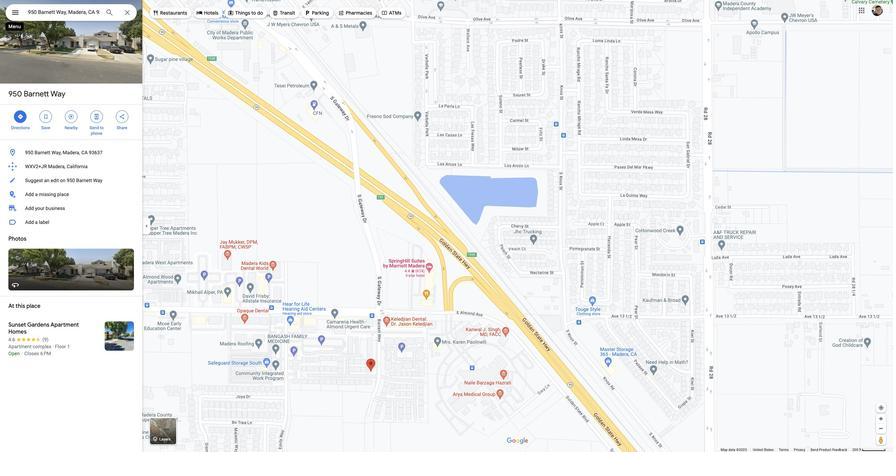 Task type: describe. For each thing, give the bounding box(es) containing it.
950 inside button
[[67, 178, 75, 183]]

this
[[16, 303, 25, 310]]

to inside send to phone
[[100, 126, 104, 130]]

pharmacies
[[346, 10, 372, 16]]

apartment inside sunset gardens apartment homes
[[51, 322, 79, 329]]


[[11, 8, 20, 17]]

data
[[728, 449, 735, 452]]

to inside  things to do
[[251, 10, 256, 16]]

200 ft
[[852, 449, 861, 452]]

hotels
[[204, 10, 218, 16]]

wxv2+jr
[[25, 164, 47, 170]]

privacy
[[794, 449, 805, 452]]

actions for 950 barnett way region
[[0, 105, 142, 140]]

map data ©2023
[[721, 449, 748, 452]]

200
[[852, 449, 858, 452]]

wxv2+jr madera, california
[[25, 164, 88, 170]]

google account: ben chafik  
(ben.chafik@adept.ai) image
[[872, 5, 883, 16]]

send product feedback
[[810, 449, 847, 452]]

united states
[[753, 449, 774, 452]]

madera, inside button
[[63, 150, 80, 156]]

6 pm
[[40, 351, 51, 357]]

zoom out image
[[878, 427, 884, 432]]

·
[[52, 344, 54, 350]]

barnett inside suggest an edit on 950 barnett way button
[[76, 178, 92, 183]]

950 barnett way main content
[[0, 0, 142, 453]]

label
[[39, 220, 49, 225]]

terms
[[779, 449, 789, 452]]

states
[[764, 449, 774, 452]]


[[272, 9, 278, 17]]

madera, inside 'button'
[[48, 164, 66, 170]]

0 horizontal spatial place
[[26, 303, 40, 310]]

layers
[[159, 438, 171, 442]]

footer inside google maps element
[[721, 448, 852, 453]]

add for add a missing place
[[25, 192, 34, 197]]

a for label
[[35, 220, 38, 225]]

suggest an edit on 950 barnett way button
[[0, 174, 142, 188]]

 atms
[[381, 9, 401, 17]]

add a label button
[[0, 216, 142, 230]]

google maps element
[[0, 0, 893, 453]]

barnett for way
[[24, 89, 49, 99]]

barnett for way,
[[35, 150, 50, 156]]

ca
[[81, 150, 88, 156]]

apartment complex · floor 1 open ⋅ closes 6 pm
[[8, 344, 70, 357]]

send for send product feedback
[[810, 449, 818, 452]]

wxv2+jr madera, california button
[[0, 160, 142, 174]]

homes
[[8, 329, 27, 336]]

950 for 950 barnett way
[[8, 89, 22, 99]]

way,
[[52, 150, 61, 156]]


[[68, 113, 74, 121]]

1
[[67, 344, 70, 350]]

missing
[[39, 192, 56, 197]]

(9)
[[42, 337, 48, 343]]

share
[[117, 126, 127, 130]]

 search field
[[6, 4, 137, 22]]

product
[[819, 449, 831, 452]]

terms button
[[779, 448, 789, 453]]

 transit
[[272, 9, 295, 17]]

place inside add a missing place button
[[57, 192, 69, 197]]

 parking
[[304, 9, 329, 17]]


[[43, 113, 49, 121]]

do
[[257, 10, 263, 16]]

floor
[[55, 344, 66, 350]]


[[152, 9, 159, 17]]

950 barnett way, madera, ca 93637 button
[[0, 146, 142, 160]]

 hotels
[[196, 9, 218, 17]]

sunset
[[8, 322, 26, 329]]

ft
[[859, 449, 861, 452]]


[[304, 9, 311, 17]]

feedback
[[832, 449, 847, 452]]

add a label
[[25, 220, 49, 225]]

 things to do
[[227, 9, 263, 17]]



Task type: vqa. For each thing, say whether or not it's contained in the screenshot.
THU, NOV 23 element
no



Task type: locate. For each thing, give the bounding box(es) containing it.
at
[[8, 303, 14, 310]]

to up phone
[[100, 126, 104, 130]]

200 ft button
[[852, 449, 886, 452]]

0 vertical spatial apartment
[[51, 322, 79, 329]]

950 up 
[[8, 89, 22, 99]]

suggest
[[25, 178, 43, 183]]

send
[[89, 126, 99, 130], [810, 449, 818, 452]]

place right this
[[26, 303, 40, 310]]

0 horizontal spatial way
[[51, 89, 65, 99]]

3 add from the top
[[25, 220, 34, 225]]

at this place
[[8, 303, 40, 310]]

0 vertical spatial way
[[51, 89, 65, 99]]

0 vertical spatial add
[[25, 192, 34, 197]]

way down 93637
[[93, 178, 102, 183]]

united
[[753, 449, 763, 452]]

a inside button
[[35, 192, 38, 197]]

add for add your business
[[25, 206, 34, 211]]

add for add a label
[[25, 220, 34, 225]]

add a missing place
[[25, 192, 69, 197]]

4.6 stars 9 reviews image
[[8, 337, 48, 344]]

950 right the 'on'
[[67, 178, 75, 183]]

parking
[[312, 10, 329, 16]]

an
[[44, 178, 49, 183]]

apartment
[[51, 322, 79, 329], [8, 344, 31, 350]]

1 vertical spatial add
[[25, 206, 34, 211]]

1 vertical spatial madera,
[[48, 164, 66, 170]]

950 barnett way, madera, ca 93637
[[25, 150, 103, 156]]

1 vertical spatial way
[[93, 178, 102, 183]]

send for send to phone
[[89, 126, 99, 130]]

1 horizontal spatial place
[[57, 192, 69, 197]]

madera, down the way,
[[48, 164, 66, 170]]

add left label
[[25, 220, 34, 225]]

0 vertical spatial place
[[57, 192, 69, 197]]

950 up the wxv2+jr on the left of page
[[25, 150, 33, 156]]

add left your
[[25, 206, 34, 211]]

0 vertical spatial a
[[35, 192, 38, 197]]

barnett inside 950 barnett way, madera, ca 93637 button
[[35, 150, 50, 156]]

0 horizontal spatial to
[[100, 126, 104, 130]]


[[227, 9, 234, 17]]

collapse side panel image
[[143, 223, 150, 230]]

1 vertical spatial barnett
[[35, 150, 50, 156]]

photos
[[8, 236, 26, 243]]

show your location image
[[878, 405, 884, 412]]

950 for 950 barnett way, madera, ca 93637
[[25, 150, 33, 156]]

barnett up 
[[24, 89, 49, 99]]

1 vertical spatial a
[[35, 220, 38, 225]]

 pharmacies
[[338, 9, 372, 17]]

madera, left "ca"
[[63, 150, 80, 156]]

send inside send to phone
[[89, 126, 99, 130]]

things
[[235, 10, 250, 16]]

 button
[[6, 4, 25, 22]]


[[338, 9, 344, 17]]

950
[[8, 89, 22, 99], [25, 150, 33, 156], [67, 178, 75, 183]]

0 horizontal spatial 950
[[8, 89, 22, 99]]

0 vertical spatial 950
[[8, 89, 22, 99]]

send inside button
[[810, 449, 818, 452]]

a
[[35, 192, 38, 197], [35, 220, 38, 225]]

1 vertical spatial to
[[100, 126, 104, 130]]

gardens
[[27, 322, 49, 329]]

add your business link
[[0, 202, 142, 216]]

1 horizontal spatial to
[[251, 10, 256, 16]]

send up phone
[[89, 126, 99, 130]]

⋅
[[21, 351, 23, 357]]

0 horizontal spatial send
[[89, 126, 99, 130]]

1 a from the top
[[35, 192, 38, 197]]

phone
[[91, 131, 102, 136]]

your
[[35, 206, 44, 211]]

a left missing
[[35, 192, 38, 197]]

save
[[41, 126, 50, 130]]

directions
[[11, 126, 30, 130]]


[[17, 113, 24, 121]]

a inside button
[[35, 220, 38, 225]]

0 vertical spatial send
[[89, 126, 99, 130]]

add your business
[[25, 206, 65, 211]]

place down the 'on'
[[57, 192, 69, 197]]

business
[[46, 206, 65, 211]]

united states button
[[753, 448, 774, 453]]

suggest an edit on 950 barnett way
[[25, 178, 102, 183]]

barnett
[[24, 89, 49, 99], [35, 150, 50, 156], [76, 178, 92, 183]]

950 inside button
[[25, 150, 33, 156]]

none field inside 950 barnett way, madera, ca 93637 field
[[28, 8, 100, 16]]

1 vertical spatial place
[[26, 303, 40, 310]]

4.6
[[8, 337, 15, 343]]

1 vertical spatial apartment
[[8, 344, 31, 350]]

atms
[[389, 10, 401, 16]]

privacy button
[[794, 448, 805, 453]]

footer
[[721, 448, 852, 453]]

add a missing place button
[[0, 188, 142, 202]]

1 horizontal spatial apartment
[[51, 322, 79, 329]]

add inside button
[[25, 220, 34, 225]]

93637
[[89, 150, 103, 156]]

place
[[57, 192, 69, 197], [26, 303, 40, 310]]


[[93, 113, 100, 121]]

0 horizontal spatial apartment
[[8, 344, 31, 350]]

way up actions for 950 barnett way 'region'
[[51, 89, 65, 99]]

barnett down california
[[76, 178, 92, 183]]

1 vertical spatial send
[[810, 449, 818, 452]]

sunset gardens apartment homes
[[8, 322, 79, 336]]

1 horizontal spatial way
[[93, 178, 102, 183]]

way inside button
[[93, 178, 102, 183]]

2 vertical spatial add
[[25, 220, 34, 225]]

way
[[51, 89, 65, 99], [93, 178, 102, 183]]


[[196, 9, 203, 17]]

send left product
[[810, 449, 818, 452]]

a left label
[[35, 220, 38, 225]]

footer containing map data ©2023
[[721, 448, 852, 453]]

california
[[67, 164, 88, 170]]

nearby
[[65, 126, 78, 130]]

1 horizontal spatial send
[[810, 449, 818, 452]]

2 a from the top
[[35, 220, 38, 225]]

on
[[60, 178, 65, 183]]

1 vertical spatial 950
[[25, 150, 33, 156]]

complex
[[33, 344, 51, 350]]

0 vertical spatial to
[[251, 10, 256, 16]]

a for missing
[[35, 192, 38, 197]]

barnett left the way,
[[35, 150, 50, 156]]

to left do
[[251, 10, 256, 16]]

950 barnett way
[[8, 89, 65, 99]]


[[119, 113, 125, 121]]

 restaurants
[[152, 9, 187, 17]]

950 Barnett Way, Madera, CA 93637 field
[[6, 4, 137, 21]]


[[381, 9, 388, 17]]

apartment up 1
[[51, 322, 79, 329]]

2 vertical spatial 950
[[67, 178, 75, 183]]

closes
[[24, 351, 39, 357]]

apartment inside apartment complex · floor 1 open ⋅ closes 6 pm
[[8, 344, 31, 350]]

send to phone
[[89, 126, 104, 136]]

add down suggest
[[25, 192, 34, 197]]

1 horizontal spatial 950
[[25, 150, 33, 156]]

add inside button
[[25, 192, 34, 197]]

0 vertical spatial madera,
[[63, 150, 80, 156]]

send product feedback button
[[810, 448, 847, 453]]

restaurants
[[160, 10, 187, 16]]

map
[[721, 449, 728, 452]]

2 add from the top
[[25, 206, 34, 211]]

0 vertical spatial barnett
[[24, 89, 49, 99]]

apartment up the ⋅
[[8, 344, 31, 350]]

edit
[[51, 178, 59, 183]]

transit
[[280, 10, 295, 16]]

add
[[25, 192, 34, 197], [25, 206, 34, 211], [25, 220, 34, 225]]

2 horizontal spatial 950
[[67, 178, 75, 183]]

1 add from the top
[[25, 192, 34, 197]]

show street view coverage image
[[876, 435, 886, 446]]

None field
[[28, 8, 100, 16]]

2 vertical spatial barnett
[[76, 178, 92, 183]]

©2023
[[736, 449, 747, 452]]

open
[[8, 351, 20, 357]]

zoom in image
[[878, 417, 884, 422]]



